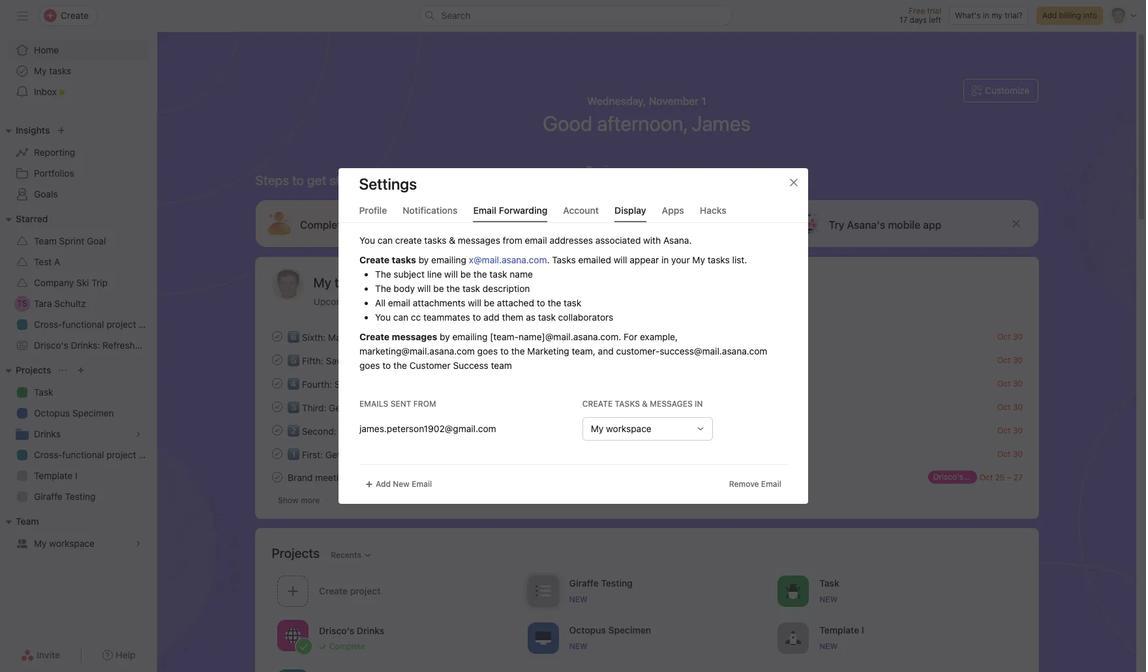 Task type: describe. For each thing, give the bounding box(es) containing it.
completed image for 4️⃣
[[269, 376, 285, 391]]

sent
[[390, 399, 411, 409]]

new for giraffe testing
[[569, 595, 587, 604]]

my workspace inside my workspace "link"
[[34, 538, 95, 549]]

tasks down the notifications 'button' at left top
[[424, 235, 446, 246]]

4️⃣ fourth: stay on top of incoming work
[[287, 379, 457, 390]]

completed image for 6️⃣
[[269, 329, 285, 344]]

upcoming button
[[313, 296, 358, 314]]

collaborators
[[558, 312, 613, 323]]

email inside "button"
[[411, 479, 432, 489]]

1 horizontal spatial drisco's drinks
[[933, 472, 989, 482]]

the right find
[[359, 426, 373, 437]]

addresses
[[549, 235, 593, 246]]

0 horizontal spatial drisco's drinks
[[319, 625, 384, 636]]

free trial 17 days left
[[899, 6, 941, 25]]

remove email
[[729, 479, 781, 489]]

team,
[[571, 346, 595, 357]]

i for template i
[[75, 470, 77, 481]]

list image
[[535, 583, 551, 599]]

1 horizontal spatial email
[[524, 235, 547, 246]]

–
[[1007, 473, 1011, 482]]

completed image for 3️⃣
[[269, 399, 285, 415]]

cross-functional project plan inside starred element
[[34, 319, 156, 330]]

email inside button
[[761, 479, 781, 489]]

body
[[393, 283, 414, 294]]

tasks up my workspace dropdown button
[[614, 399, 640, 409]]

will down associated
[[613, 254, 627, 265]]

the up description
[[473, 269, 487, 280]]

1 horizontal spatial drinks
[[356, 625, 384, 636]]

emailing inside by emailing [team-name]@mail.asana.com. for example, marketing@mail.asana.com goes to the marketing team, and customer-success@mail.asana.com goes to the customer success team
[[452, 331, 487, 342]]

all
[[375, 297, 385, 309]]

i for template i new
[[861, 625, 864, 636]]

name]@mail.asana.com.
[[518, 331, 621, 342]]

will up the "teammates"
[[468, 297, 481, 309]]

save
[[326, 355, 346, 366]]

what's in my trial? button
[[949, 7, 1029, 25]]

1 30 from the top
[[1013, 332, 1022, 341]]

completed checkbox for 5️⃣
[[269, 352, 285, 368]]

0 horizontal spatial be
[[433, 283, 444, 294]]

trial?
[[1005, 10, 1023, 20]]

stay
[[334, 379, 353, 390]]

[team-
[[490, 331, 518, 342]]

2 project from the top
[[107, 449, 136, 461]]

task link
[[8, 382, 149, 403]]

my workspace link
[[8, 534, 149, 554]]

november
[[649, 95, 699, 107]]

drinks inside projects element
[[34, 429, 61, 440]]

notifications
[[403, 205, 458, 216]]

cross-functional project plan link inside starred element
[[8, 314, 156, 335]]

ja button
[[272, 269, 303, 300]]

task for task new
[[819, 578, 839, 589]]

task up description
[[489, 269, 507, 280]]

afternoon,
[[597, 111, 687, 136]]

the up of
[[393, 360, 407, 371]]

trial
[[927, 6, 941, 16]]

create for create messages
[[359, 331, 389, 342]]

globe image
[[285, 628, 300, 644]]

find
[[339, 426, 357, 437]]

invite button
[[12, 644, 69, 667]]

2 horizontal spatial messages
[[650, 399, 692, 409]]

by inside create tasks by emailing x@mail.asana.com . tasks emailed will appear in your my tasks list. the subject line will be the task name the body will be the task description all email attachments will be attached to the task you can cc teammates to add them as task collaborators
[[418, 254, 428, 265]]

new inside "button"
[[393, 479, 409, 489]]

0 horizontal spatial create
[[395, 235, 421, 246]]

insights
[[16, 125, 50, 136]]

oct 30 button for right
[[997, 426, 1022, 435]]

2 the from the top
[[375, 283, 391, 294]]

tasks up subject on the left top of page
[[391, 254, 416, 265]]

will up (9)
[[417, 283, 431, 294]]

drisco's inside starred element
[[34, 340, 68, 351]]

0 horizontal spatial from
[[413, 399, 436, 409]]

2 vertical spatial drisco's
[[319, 625, 354, 636]]

oct 30 button for incoming
[[997, 379, 1022, 388]]

emailing inside create tasks by emailing x@mail.asana.com . tasks emailed will appear in your my tasks list. the subject line will be the task name the body will be the task description all email attachments will be attached to the task you can cc teammates to add them as task collaborators
[[431, 254, 466, 265]]

oct for collaborating
[[997, 355, 1010, 365]]

fourth:
[[302, 379, 332, 390]]

template for template i
[[34, 470, 73, 481]]

create project link
[[272, 571, 522, 613]]

what's in my trial?
[[955, 10, 1023, 20]]

the down using
[[372, 472, 385, 483]]

make
[[328, 332, 350, 343]]

Completed checkbox
[[269, 399, 285, 415]]

get for organized
[[329, 402, 344, 413]]

to left add
[[472, 312, 481, 323]]

octopus for octopus specimen new
[[569, 625, 606, 636]]

rocket image
[[785, 630, 801, 646]]

2 horizontal spatial be
[[484, 297, 494, 309]]

a
[[54, 256, 60, 267]]

1
[[702, 95, 706, 107]]

teams element
[[0, 510, 157, 557]]

0 vertical spatial you
[[359, 235, 375, 246]]

wednesday, november 1 good afternoon, james
[[543, 95, 751, 136]]

organized
[[346, 402, 388, 413]]

team sprint goal
[[34, 235, 106, 247]]

trip
[[92, 277, 108, 288]]

marketing@mail.asana.com
[[359, 346, 474, 357]]

email inside create tasks by emailing x@mail.asana.com . tasks emailed will appear in your my tasks list. the subject line will be the task name the body will be the task description all email attachments will be attached to the task you can cc teammates to add them as task collaborators
[[388, 297, 410, 309]]

my workspace inside my workspace dropdown button
[[591, 423, 651, 434]]

ski
[[76, 277, 89, 288]]

drisco's drinks: refreshment recommendation link
[[8, 335, 232, 356]]

oct 30 button for tasks
[[997, 449, 1022, 459]]

brand
[[287, 472, 312, 483]]

cross- inside projects element
[[34, 449, 62, 461]]

testing for giraffe testing new
[[601, 578, 632, 589]]

sections
[[410, 402, 446, 413]]

on
[[355, 379, 366, 390]]

the up completed
[[446, 283, 460, 294]]

0 vertical spatial work
[[353, 332, 373, 343]]

and
[[598, 346, 613, 357]]

right
[[429, 426, 449, 437]]

company ski trip
[[34, 277, 108, 288]]

ja
[[282, 279, 293, 290]]

1 oct 30 from the top
[[997, 332, 1022, 341]]

attached
[[497, 297, 534, 309]]

the down [team-
[[511, 346, 525, 357]]

task new
[[819, 578, 839, 604]]

display
[[615, 205, 646, 216]]

completed checkbox for 2️⃣
[[269, 423, 285, 438]]

will right line
[[444, 269, 458, 280]]

task for task
[[34, 387, 53, 398]]

new inside task new
[[819, 595, 838, 604]]

testing for giraffe testing
[[65, 491, 96, 502]]

team inside by emailing [team-name]@mail.asana.com. for example, marketing@mail.asana.com goes to the marketing team, and customer-success@mail.asana.com goes to the customer success team
[[491, 360, 512, 371]]

1 horizontal spatial from
[[502, 235, 522, 246]]

1 oct 30 button from the top
[[997, 332, 1022, 341]]

started
[[343, 449, 373, 460]]

global element
[[0, 32, 157, 110]]

3️⃣ third: get organized with sections
[[287, 402, 446, 413]]

first:
[[302, 449, 323, 460]]

drisco's drinks: refreshment recommendation
[[34, 340, 232, 351]]

meeting
[[315, 472, 349, 483]]

sixth:
[[302, 332, 325, 343]]

asana.
[[663, 235, 691, 246]]

30 for in
[[1013, 355, 1022, 365]]

add for add new email
[[375, 479, 390, 489]]

oct 30 for tasks
[[997, 449, 1022, 459]]

email inside button
[[473, 205, 496, 216]]

completed
[[441, 296, 488, 307]]

task right as
[[538, 312, 555, 323]]

completed image for 1️⃣
[[269, 446, 285, 462]]

1 vertical spatial team
[[432, 472, 453, 483]]

oct 30 for right
[[997, 426, 1022, 435]]

0 vertical spatial &
[[449, 235, 455, 246]]

6️⃣
[[287, 332, 299, 343]]

(9)
[[412, 296, 425, 307]]

profile
[[359, 205, 387, 216]]

computer image
[[535, 630, 551, 646]]

my right using
[[400, 449, 413, 460]]

customize button
[[964, 79, 1038, 102]]

can inside create tasks by emailing x@mail.asana.com . tasks emailed will appear in your my tasks list. the subject line will be the task name the body will be the task description all email attachments will be attached to the task you can cc teammates to add them as task collaborators
[[393, 312, 408, 323]]

0 horizontal spatial can
[[377, 235, 392, 246]]

x@mail.asana.com link
[[469, 254, 547, 265]]

team for team
[[16, 516, 39, 527]]

by emailing [team-name]@mail.asana.com. for example, marketing@mail.asana.com goes to the marketing team, and customer-success@mail.asana.com goes to the customer success team
[[359, 331, 767, 371]]

emails sent from
[[359, 399, 436, 409]]

description
[[482, 283, 530, 294]]

1 horizontal spatial projects
[[272, 546, 320, 561]]

as
[[526, 312, 535, 323]]

2 vertical spatial with
[[351, 472, 369, 483]]

search button
[[419, 5, 732, 26]]

tasks down james.peterson1902@gmail.com on the bottom of page
[[416, 449, 438, 460]]

2 vertical spatial by
[[369, 355, 379, 366]]

0 horizontal spatial marketing
[[388, 472, 430, 483]]

completed checkbox for 1️⃣
[[269, 446, 285, 462]]

invite
[[37, 650, 60, 661]]

in down success@mail.asana.com
[[694, 399, 703, 409]]

wednesday,
[[587, 95, 646, 107]]

2 horizontal spatial drisco's
[[933, 472, 963, 482]]

my workspace button
[[582, 417, 713, 441]]

days
[[910, 15, 927, 25]]

1 vertical spatial with
[[390, 402, 408, 413]]

upcoming
[[313, 296, 358, 307]]

giraffe testing new
[[569, 578, 632, 604]]

template i new
[[819, 625, 864, 651]]

oct 30 button for in
[[997, 355, 1022, 365]]

search
[[441, 10, 471, 21]]

oct 30 for incoming
[[997, 379, 1022, 388]]

appear
[[629, 254, 659, 265]]

bug image
[[785, 583, 801, 599]]



Task type: locate. For each thing, give the bounding box(es) containing it.
specimen inside projects element
[[72, 408, 114, 419]]

portfolios
[[34, 168, 74, 179]]

1 vertical spatial emailing
[[452, 331, 487, 342]]

beginner 4 more to level up
[[586, 164, 710, 176]]

1 cross- from the top
[[34, 319, 62, 330]]

create tasks & messages in
[[582, 399, 703, 409]]

template up giraffe testing
[[34, 470, 73, 481]]

octopus for octopus specimen
[[34, 408, 70, 419]]

0 horizontal spatial template
[[34, 470, 73, 481]]

more right 4
[[643, 165, 664, 176]]

0 vertical spatial functional
[[62, 319, 104, 330]]

0 horizontal spatial team
[[432, 472, 453, 483]]

6 30 from the top
[[1013, 449, 1022, 459]]

0 horizontal spatial goes
[[359, 360, 380, 371]]

email left forwarding
[[473, 205, 496, 216]]

3 completed image from the top
[[269, 399, 285, 415]]

new
[[393, 479, 409, 489], [569, 595, 587, 604], [819, 595, 838, 604], [569, 642, 587, 651], [819, 642, 838, 651]]

1 vertical spatial i
[[861, 625, 864, 636]]

2 horizontal spatial drinks
[[965, 472, 989, 482]]

1 completed checkbox from the top
[[269, 329, 285, 344]]

0 vertical spatial with
[[643, 235, 661, 246]]

0 vertical spatial can
[[377, 235, 392, 246]]

0 horizontal spatial testing
[[65, 491, 96, 502]]

the
[[473, 269, 487, 280], [446, 283, 460, 294], [547, 297, 561, 309], [511, 346, 525, 357], [393, 360, 407, 371], [359, 426, 373, 437], [372, 472, 385, 483]]

1 vertical spatial cross-
[[34, 449, 62, 461]]

4️⃣
[[287, 379, 299, 390]]

plan for cross-functional project plan 'link' within the starred element
[[139, 319, 156, 330]]

to down [team-
[[500, 346, 508, 357]]

1 vertical spatial create
[[359, 331, 389, 342]]

email right remove
[[761, 479, 781, 489]]

2 vertical spatial be
[[484, 297, 494, 309]]

oct for my
[[997, 449, 1010, 459]]

4 30 from the top
[[1013, 402, 1022, 412]]

emails
[[359, 399, 388, 409]]

team
[[34, 235, 57, 247], [16, 516, 39, 527]]

completed checkbox for brand
[[269, 470, 285, 485]]

1 vertical spatial specimen
[[608, 625, 651, 636]]

0 horizontal spatial messages
[[391, 331, 437, 342]]

be up attachments
[[433, 283, 444, 294]]

1 cross-functional project plan from the top
[[34, 319, 156, 330]]

be
[[460, 269, 471, 280], [433, 283, 444, 294], [484, 297, 494, 309]]

you can create tasks & messages from email addresses associated with asana.
[[359, 235, 691, 246]]

drisco's up complete
[[319, 625, 354, 636]]

template inside template i new
[[819, 625, 859, 636]]

add new email
[[375, 479, 432, 489]]

0 horizontal spatial workspace
[[49, 538, 95, 549]]

completed image left 5️⃣
[[269, 352, 285, 368]]

to right steps
[[292, 173, 304, 188]]

0 vertical spatial by
[[418, 254, 428, 265]]

with down 1️⃣ first: get started using my tasks
[[351, 472, 369, 483]]

giraffe for giraffe testing
[[34, 491, 62, 502]]

0 vertical spatial more
[[643, 165, 664, 176]]

cross- down tara
[[34, 319, 62, 330]]

2 plan from the top
[[139, 449, 156, 461]]

2 cross-functional project plan from the top
[[34, 449, 156, 461]]

0 horizontal spatial email
[[411, 479, 432, 489]]

completed image for 2️⃣
[[269, 423, 285, 438]]

0 horizontal spatial projects
[[16, 365, 51, 376]]

goes up 4️⃣ fourth: stay on top of incoming work
[[359, 360, 380, 371]]

new right list icon
[[569, 595, 587, 604]]

oct 25 – 27
[[979, 473, 1022, 482]]

1 horizontal spatial create
[[582, 399, 612, 409]]

testing inside giraffe testing link
[[65, 491, 96, 502]]

add inside "button"
[[375, 479, 390, 489]]

1 horizontal spatial giraffe
[[569, 578, 598, 589]]

new for template i
[[819, 642, 838, 651]]

new inside octopus specimen new
[[569, 642, 587, 651]]

template i link
[[8, 466, 149, 487]]

task
[[34, 387, 53, 398], [819, 578, 839, 589]]

1 horizontal spatial i
[[861, 625, 864, 636]]

to inside beginner 4 more to level up
[[667, 165, 675, 176]]

0 vertical spatial from
[[502, 235, 522, 246]]

0 vertical spatial team
[[34, 235, 57, 247]]

test a link
[[8, 252, 149, 273]]

testing inside 'giraffe testing new'
[[601, 578, 632, 589]]

team inside starred element
[[34, 235, 57, 247]]

will
[[613, 254, 627, 265], [444, 269, 458, 280], [417, 283, 431, 294], [468, 297, 481, 309]]

completed checkbox for 6️⃣
[[269, 329, 285, 344]]

4 completed checkbox from the top
[[269, 423, 285, 438]]

i inside template i new
[[861, 625, 864, 636]]

6 oct 30 from the top
[[997, 449, 1022, 459]]

inbox
[[34, 86, 57, 97]]

left
[[929, 15, 941, 25]]

0 vertical spatial completed image
[[269, 376, 285, 391]]

goals link
[[8, 184, 149, 205]]

completed checkbox left the 4️⃣
[[269, 376, 285, 391]]

3 completed checkbox from the top
[[269, 376, 285, 391]]

17
[[899, 15, 908, 25]]

1 horizontal spatial more
[[643, 165, 664, 176]]

from up x@mail.asana.com link
[[502, 235, 522, 246]]

team up the test a
[[34, 235, 57, 247]]

new right bug 'icon'
[[819, 595, 838, 604]]

completed checkbox left the brand
[[269, 470, 285, 485]]

0 horizontal spatial giraffe
[[34, 491, 62, 502]]

my tasks
[[313, 275, 366, 290]]

task inside 'link'
[[34, 387, 53, 398]]

Completed checkbox
[[269, 329, 285, 344], [269, 352, 285, 368], [269, 376, 285, 391], [269, 423, 285, 438], [269, 446, 285, 462], [269, 470, 285, 485]]

giraffe right list icon
[[569, 578, 598, 589]]

work down customer
[[437, 379, 457, 390]]

oct for that's
[[997, 426, 1010, 435]]

1 horizontal spatial &
[[642, 399, 647, 409]]

2 completed checkbox from the top
[[269, 352, 285, 368]]

can left cc
[[393, 312, 408, 323]]

2 horizontal spatial email
[[761, 479, 781, 489]]

get for started
[[325, 449, 340, 460]]

1 vertical spatial messages
[[391, 331, 437, 342]]

marketing down using
[[388, 472, 430, 483]]

0 vertical spatial drisco's drinks
[[933, 472, 989, 482]]

of
[[385, 379, 393, 390]]

test a
[[34, 256, 60, 267]]

subject
[[393, 269, 424, 280]]

1 vertical spatial drinks
[[965, 472, 989, 482]]

1 vertical spatial work
[[437, 379, 457, 390]]

drinks link
[[8, 424, 149, 445]]

octopus inside projects element
[[34, 408, 70, 419]]

0 vertical spatial be
[[460, 269, 471, 280]]

task up completed
[[462, 283, 480, 294]]

my tasks link
[[313, 274, 1022, 292]]

in left 'asana'
[[439, 355, 447, 366]]

drinks:
[[71, 340, 100, 351]]

specimen down task 'link' at bottom
[[72, 408, 114, 419]]

projects down show more button
[[272, 546, 320, 561]]

ts
[[17, 299, 27, 309]]

account button
[[563, 205, 599, 222]]

drisco's left drinks:
[[34, 340, 68, 351]]

template inside projects element
[[34, 470, 73, 481]]

projects element
[[0, 359, 157, 510]]

5 oct 30 from the top
[[997, 426, 1022, 435]]

settings
[[359, 175, 417, 193]]

marketing inside by emailing [team-name]@mail.asana.com. for example, marketing@mail.asana.com goes to the marketing team, and customer-success@mail.asana.com goes to the customer success team
[[527, 346, 569, 357]]

1 vertical spatial create
[[582, 399, 612, 409]]

1 horizontal spatial team
[[491, 360, 512, 371]]

1 the from the top
[[375, 269, 391, 280]]

0 vertical spatial giraffe
[[34, 491, 62, 502]]

add down using
[[375, 479, 390, 489]]

&
[[449, 235, 455, 246], [642, 399, 647, 409]]

team down giraffe testing
[[16, 516, 39, 527]]

attachments
[[412, 297, 465, 309]]

cross-functional project plan up drinks:
[[34, 319, 156, 330]]

by
[[418, 254, 428, 265], [439, 331, 450, 342], [369, 355, 379, 366]]

functional inside starred element
[[62, 319, 104, 330]]

in
[[983, 10, 989, 20], [661, 254, 669, 265], [439, 355, 447, 366], [694, 399, 703, 409]]

0 vertical spatial plan
[[139, 319, 156, 330]]

add billing info button
[[1036, 7, 1103, 25]]

1 create from the top
[[359, 254, 389, 265]]

success@mail.asana.com
[[659, 346, 767, 357]]

1 horizontal spatial octopus
[[569, 625, 606, 636]]

1 vertical spatial giraffe
[[569, 578, 598, 589]]

oct 30 for in
[[997, 355, 1022, 365]]

reporting link
[[8, 142, 149, 163]]

1️⃣
[[287, 449, 299, 460]]

be up add
[[484, 297, 494, 309]]

starred element
[[0, 207, 232, 359]]

team inside dropdown button
[[16, 516, 39, 527]]

associated
[[595, 235, 641, 246]]

0 vertical spatial drisco's
[[34, 340, 68, 351]]

0 vertical spatial team
[[491, 360, 512, 371]]

octopus down 'giraffe testing new'
[[569, 625, 606, 636]]

to left level
[[667, 165, 675, 176]]

project down drinks link
[[107, 449, 136, 461]]

task up collaborators
[[563, 297, 581, 309]]

2 vertical spatial messages
[[650, 399, 692, 409]]

create inside create tasks by emailing x@mail.asana.com . tasks emailed will appear in your my tasks list. the subject line will be the task name the body will be the task description all email attachments will be attached to the task you can cc teammates to add them as task collaborators
[[359, 254, 389, 265]]

1 horizontal spatial drisco's
[[319, 625, 354, 636]]

oct for of
[[997, 379, 1010, 388]]

0 horizontal spatial work
[[353, 332, 373, 343]]

with down of
[[390, 402, 408, 413]]

top
[[368, 379, 382, 390]]

add new email button
[[359, 476, 438, 494]]

completed image left the brand
[[269, 470, 285, 485]]

0 vertical spatial projects
[[16, 365, 51, 376]]

in inside create tasks by emailing x@mail.asana.com . tasks emailed will appear in your my tasks list. the subject line will be the task name the body will be the task description all email attachments will be attached to the task you can cc teammates to add them as task collaborators
[[661, 254, 669, 265]]

my inside global element
[[34, 65, 47, 76]]

email forwarding button
[[473, 205, 548, 222]]

octopus specimen
[[34, 408, 114, 419]]

0 horizontal spatial drinks
[[34, 429, 61, 440]]

0 vertical spatial messages
[[457, 235, 500, 246]]

create
[[359, 254, 389, 265], [359, 331, 389, 342]]

1 horizontal spatial be
[[460, 269, 471, 280]]

email
[[473, 205, 496, 216], [411, 479, 432, 489], [761, 479, 781, 489]]

new for octopus specimen
[[569, 642, 587, 651]]

4 oct 30 button from the top
[[997, 402, 1022, 412]]

team right add new email in the bottom of the page
[[432, 472, 453, 483]]

starred
[[16, 213, 48, 224]]

new right rocket icon
[[819, 642, 838, 651]]

1 vertical spatial functional
[[62, 449, 104, 461]]

the left subject on the left top of page
[[375, 269, 391, 280]]

4 completed image from the top
[[269, 446, 285, 462]]

email down that's
[[411, 479, 432, 489]]

octopus inside octopus specimen new
[[569, 625, 606, 636]]

3 30 from the top
[[1013, 379, 1022, 388]]

overdue
[[373, 296, 410, 307]]

1 horizontal spatial with
[[390, 402, 408, 413]]

1 vertical spatial drisco's drinks
[[319, 625, 384, 636]]

in left my
[[983, 10, 989, 20]]

specimen for octopus specimen new
[[608, 625, 651, 636]]

notifications button
[[403, 205, 458, 222]]

2 create from the top
[[359, 331, 389, 342]]

drisco's drinks up complete
[[319, 625, 384, 636]]

1 plan from the top
[[139, 319, 156, 330]]

create for create tasks by emailing x@mail.asana.com . tasks emailed will appear in your my tasks list. the subject line will be the task name the body will be the task description all email attachments will be attached to the task you can cc teammates to add them as task collaborators
[[359, 254, 389, 265]]

1 cross-functional project plan link from the top
[[8, 314, 156, 335]]

projects inside dropdown button
[[16, 365, 51, 376]]

my workspace down create tasks & messages in
[[591, 423, 651, 434]]

6 completed checkbox from the top
[[269, 470, 285, 485]]

5 oct 30 button from the top
[[997, 426, 1022, 435]]

2 functional from the top
[[62, 449, 104, 461]]

testing
[[65, 491, 96, 502], [601, 578, 632, 589]]

6 oct 30 button from the top
[[997, 449, 1022, 459]]

cross-functional project plan link
[[8, 314, 156, 335], [8, 445, 156, 466]]

close image
[[788, 177, 799, 188]]

with
[[643, 235, 661, 246], [390, 402, 408, 413], [351, 472, 369, 483]]

0 vertical spatial marketing
[[527, 346, 569, 357]]

1 vertical spatial the
[[375, 283, 391, 294]]

cross-functional project plan down drinks link
[[34, 449, 156, 461]]

1 horizontal spatial workspace
[[606, 423, 651, 434]]

messages up my workspace dropdown button
[[650, 399, 692, 409]]

new inside template i new
[[819, 642, 838, 651]]

1 project from the top
[[107, 319, 136, 330]]

1 vertical spatial projects
[[272, 546, 320, 561]]

0 vertical spatial emailing
[[431, 254, 466, 265]]

2 30 from the top
[[1013, 355, 1022, 365]]

2 oct 30 button from the top
[[997, 355, 1022, 365]]

5 30 from the top
[[1013, 426, 1022, 435]]

0 vertical spatial cross-functional project plan
[[34, 319, 156, 330]]

workspace inside dropdown button
[[606, 423, 651, 434]]

create messages
[[359, 331, 437, 342]]

5 completed checkbox from the top
[[269, 446, 285, 462]]

up
[[699, 165, 710, 176]]

octopus specimen new
[[569, 625, 651, 651]]

add
[[1042, 10, 1057, 20], [375, 479, 390, 489]]

cross- inside starred element
[[34, 319, 62, 330]]

drisco's drinks left 25
[[933, 472, 989, 482]]

completed checkbox for 4️⃣
[[269, 376, 285, 391]]

with up appear
[[643, 235, 661, 246]]

the
[[375, 269, 391, 280], [375, 283, 391, 294]]

to up of
[[382, 360, 391, 371]]

new inside 'giraffe testing new'
[[569, 595, 587, 604]]

1 vertical spatial my workspace
[[34, 538, 95, 549]]

team button
[[0, 514, 39, 530]]

email forwarding
[[473, 205, 548, 216]]

oct for sections
[[997, 402, 1010, 412]]

giraffe inside 'giraffe testing new'
[[569, 578, 598, 589]]

25
[[995, 473, 1004, 482]]

cross-functional project plan link up drinks:
[[8, 314, 156, 335]]

specimen inside octopus specimen new
[[608, 625, 651, 636]]

projects button
[[0, 363, 51, 378]]

project up drisco's drinks: refreshment recommendation link
[[107, 319, 136, 330]]

more inside button
[[300, 496, 320, 506]]

1 horizontal spatial work
[[437, 379, 457, 390]]

1 vertical spatial workspace
[[49, 538, 95, 549]]

1 horizontal spatial template
[[819, 625, 859, 636]]

& up my workspace dropdown button
[[642, 399, 647, 409]]

30 for right
[[1013, 426, 1022, 435]]

0 horizontal spatial add
[[375, 479, 390, 489]]

specimen down 'giraffe testing new'
[[608, 625, 651, 636]]

add for add billing info
[[1042, 10, 1057, 20]]

1 vertical spatial goes
[[359, 360, 380, 371]]

be up completed
[[460, 269, 471, 280]]

more right show
[[300, 496, 320, 506]]

cross-functional project plan inside projects element
[[34, 449, 156, 461]]

email down "body"
[[388, 297, 410, 309]]

1 functional from the top
[[62, 319, 104, 330]]

0 vertical spatial my workspace
[[591, 423, 651, 434]]

5️⃣ fifth: save time by collaborating in asana
[[287, 355, 475, 366]]

messages up marketing@mail.asana.com
[[391, 331, 437, 342]]

30 for incoming
[[1013, 379, 1022, 388]]

to
[[667, 165, 675, 176], [292, 173, 304, 188], [536, 297, 545, 309], [472, 312, 481, 323], [500, 346, 508, 357], [382, 360, 391, 371]]

0 vertical spatial task
[[34, 387, 53, 398]]

new right computer icon
[[569, 642, 587, 651]]

1 horizontal spatial email
[[473, 205, 496, 216]]

workspace down giraffe testing link
[[49, 538, 95, 549]]

0 vertical spatial workspace
[[606, 423, 651, 434]]

completed image
[[269, 329, 285, 344], [269, 352, 285, 368], [269, 399, 285, 415], [269, 446, 285, 462], [269, 470, 285, 485]]

tasks down "home"
[[49, 65, 71, 76]]

1 completed image from the top
[[269, 376, 285, 391]]

0 vertical spatial create
[[359, 254, 389, 265]]

1 horizontal spatial can
[[393, 312, 408, 323]]

completed image left the 4️⃣
[[269, 376, 285, 391]]

workspace inside "link"
[[49, 538, 95, 549]]

3 oct 30 from the top
[[997, 379, 1022, 388]]

tara
[[34, 298, 52, 309]]

goal
[[87, 235, 106, 247]]

add inside button
[[1042, 10, 1057, 20]]

completed image
[[269, 376, 285, 391], [269, 423, 285, 438]]

1 horizontal spatial add
[[1042, 10, 1057, 20]]

starred button
[[0, 211, 48, 227]]

2 vertical spatial drinks
[[356, 625, 384, 636]]

.
[[547, 254, 549, 265]]

2 cross-functional project plan link from the top
[[8, 445, 156, 466]]

projects up task 'link' at bottom
[[16, 365, 51, 376]]

your
[[671, 254, 690, 265]]

3 oct 30 button from the top
[[997, 379, 1022, 388]]

1 vertical spatial &
[[642, 399, 647, 409]]

cross- up template i
[[34, 449, 62, 461]]

functional
[[62, 319, 104, 330], [62, 449, 104, 461]]

1 completed image from the top
[[269, 329, 285, 344]]

0 horizontal spatial task
[[34, 387, 53, 398]]

in left your
[[661, 254, 669, 265]]

by inside by emailing [team-name]@mail.asana.com. for example, marketing@mail.asana.com goes to the marketing team, and customer-success@mail.asana.com goes to the customer success team
[[439, 331, 450, 342]]

the up collaborators
[[547, 297, 561, 309]]

get right first:
[[325, 449, 340, 460]]

my right your
[[692, 254, 705, 265]]

search list box
[[419, 5, 732, 26]]

you down all
[[375, 312, 390, 323]]

giraffe for giraffe testing new
[[569, 578, 598, 589]]

completed image for brand
[[269, 470, 285, 485]]

i inside projects element
[[75, 470, 77, 481]]

0 horizontal spatial &
[[449, 235, 455, 246]]

5 completed image from the top
[[269, 470, 285, 485]]

oct
[[997, 332, 1010, 341], [997, 355, 1010, 365], [997, 379, 1010, 388], [997, 402, 1010, 412], [997, 426, 1010, 435], [997, 449, 1010, 459], [979, 473, 993, 482]]

create up subject on the left top of page
[[395, 235, 421, 246]]

my workspace down giraffe testing
[[34, 538, 95, 549]]

1 horizontal spatial my workspace
[[591, 423, 651, 434]]

by up line
[[418, 254, 428, 265]]

1 vertical spatial add
[[375, 479, 390, 489]]

complete
[[329, 642, 365, 651]]

completed checkbox left 2️⃣
[[269, 423, 285, 438]]

completed image left 2️⃣
[[269, 423, 285, 438]]

27
[[1013, 473, 1022, 482]]

my inside dropdown button
[[591, 423, 603, 434]]

plan
[[139, 319, 156, 330], [139, 449, 156, 461]]

you inside create tasks by emailing x@mail.asana.com . tasks emailed will appear in your my tasks list. the subject line will be the task name the body will be the task description all email attachments will be attached to the task you can cc teammates to add them as task collaborators
[[375, 312, 390, 323]]

my down create tasks & messages in
[[591, 423, 603, 434]]

1 vertical spatial plan
[[139, 449, 156, 461]]

1 vertical spatial you
[[375, 312, 390, 323]]

0 vertical spatial drinks
[[34, 429, 61, 440]]

using
[[375, 449, 398, 460]]

more inside beginner 4 more to level up
[[643, 165, 664, 176]]

functional up drinks:
[[62, 319, 104, 330]]

new down using
[[393, 479, 409, 489]]

tasks left list. at right
[[707, 254, 729, 265]]

2 cross- from the top
[[34, 449, 62, 461]]

manageable
[[376, 332, 427, 343]]

plan for second cross-functional project plan 'link'
[[139, 449, 156, 461]]

inbox link
[[8, 82, 149, 102]]

plan inside projects element
[[139, 449, 156, 461]]

my down team dropdown button
[[34, 538, 47, 549]]

1 vertical spatial team
[[16, 516, 39, 527]]

oct 30 button
[[997, 332, 1022, 341], [997, 355, 1022, 365], [997, 379, 1022, 388], [997, 402, 1022, 412], [997, 426, 1022, 435], [997, 449, 1022, 459]]

to right the attached
[[536, 297, 545, 309]]

get right 'third:'
[[329, 402, 344, 413]]

1 vertical spatial marketing
[[388, 472, 430, 483]]

add billing info
[[1042, 10, 1097, 20]]

customer
[[409, 360, 450, 371]]

2 completed image from the top
[[269, 423, 285, 438]]

tasks inside global element
[[49, 65, 71, 76]]

template for template i new
[[819, 625, 859, 636]]

30 for tasks
[[1013, 449, 1022, 459]]

emailing up 'asana'
[[452, 331, 487, 342]]

functional inside projects element
[[62, 449, 104, 461]]

0 horizontal spatial my workspace
[[34, 538, 95, 549]]

in inside button
[[983, 10, 989, 20]]

team for team sprint goal
[[34, 235, 57, 247]]

more
[[643, 165, 664, 176], [300, 496, 320, 506]]

1 horizontal spatial messages
[[457, 235, 500, 246]]

team sprint goal link
[[8, 231, 149, 252]]

project inside starred element
[[107, 319, 136, 330]]

home link
[[8, 40, 149, 61]]

5️⃣
[[287, 355, 299, 366]]

2 oct 30 from the top
[[997, 355, 1022, 365]]

level
[[678, 165, 697, 176]]

1 horizontal spatial marketing
[[527, 346, 569, 357]]

x@mail.asana.com
[[469, 254, 547, 265]]

octopus down task 'link' at bottom
[[34, 408, 70, 419]]

4 oct 30 from the top
[[997, 402, 1022, 412]]

0 vertical spatial testing
[[65, 491, 96, 502]]

0 vertical spatial goes
[[477, 346, 498, 357]]

insights element
[[0, 119, 157, 207]]

plan inside starred element
[[139, 319, 156, 330]]

you down profile button
[[359, 235, 375, 246]]

specimen for octopus specimen
[[72, 408, 114, 419]]

work right make
[[353, 332, 373, 343]]

completed checkbox left 5️⃣
[[269, 352, 285, 368]]

the up all
[[375, 283, 391, 294]]

template down task new
[[819, 625, 859, 636]]

completed image for 5️⃣
[[269, 352, 285, 368]]

task right bug 'icon'
[[819, 578, 839, 589]]

giraffe inside projects element
[[34, 491, 62, 502]]

1 vertical spatial be
[[433, 283, 444, 294]]

my inside create tasks by emailing x@mail.asana.com . tasks emailed will appear in your my tasks list. the subject line will be the task name the body will be the task description all email attachments will be attached to the task you can cc teammates to add them as task collaborators
[[692, 254, 705, 265]]

hide sidebar image
[[17, 10, 27, 21]]

cc
[[411, 312, 421, 323]]

my up inbox
[[34, 65, 47, 76]]

create up the '5️⃣ fifth: save time by collaborating in asana'
[[359, 331, 389, 342]]

my inside "link"
[[34, 538, 47, 549]]

2 completed image from the top
[[269, 352, 285, 368]]

1 vertical spatial drisco's
[[933, 472, 963, 482]]



Task type: vqa. For each thing, say whether or not it's contained in the screenshot.
left assignee
no



